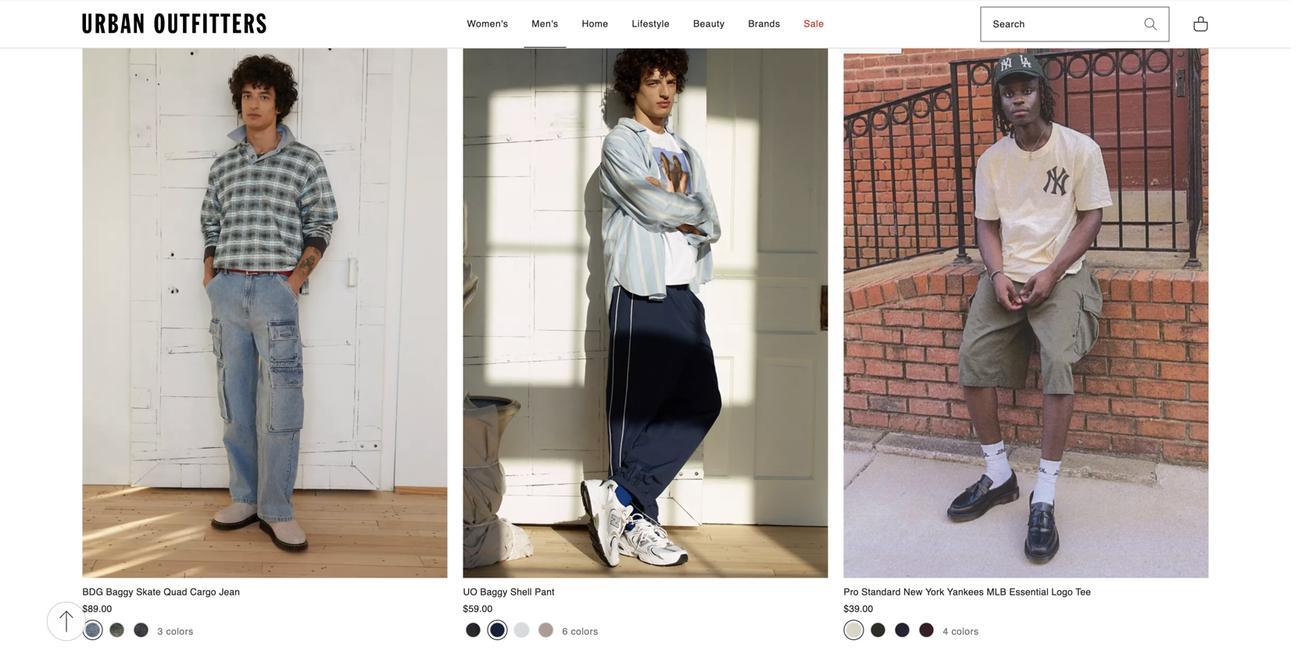 Task type: vqa. For each thing, say whether or not it's contained in the screenshot.
free ship image on the top
no



Task type: describe. For each thing, give the bounding box(es) containing it.
colors for 3 colors
[[166, 626, 194, 637]]

logo
[[1052, 587, 1073, 598]]

brands link
[[741, 1, 788, 48]]

original price: $59.00 element
[[463, 604, 493, 615]]

pro standard new york yankees mlb essential logo tee link
[[840, 27, 1209, 599]]

mlb
[[987, 587, 1007, 598]]

lavender image
[[538, 622, 554, 638]]

uo baggy shell pant link
[[463, 31, 828, 599]]

home link
[[574, 1, 617, 48]]

tee
[[1076, 587, 1091, 598]]

Search text field
[[982, 8, 1133, 41]]

slate image
[[109, 622, 125, 638]]

3 colors
[[158, 626, 194, 637]]

lifestyle
[[632, 18, 670, 29]]

$59.00
[[463, 604, 493, 615]]

6 colors
[[563, 626, 599, 637]]

4 colors
[[943, 626, 979, 637]]

original price: $39.00 element
[[844, 604, 874, 615]]

pro standard new york yankees mlb essential logo tee
[[844, 587, 1091, 598]]

sale link
[[796, 1, 832, 48]]

olive image
[[871, 622, 886, 638]]

quad
[[164, 587, 187, 598]]

bdg
[[82, 587, 103, 598]]

men's
[[532, 18, 559, 29]]

pant
[[535, 587, 555, 598]]

navy image
[[895, 622, 910, 638]]

light grey image
[[514, 622, 530, 638]]

search image
[[1145, 18, 1157, 31]]

my shopping bag image
[[1193, 15, 1209, 32]]

home
[[582, 18, 609, 29]]

uo baggy shell pant
[[463, 587, 555, 598]]

uo
[[463, 587, 478, 598]]

jean
[[219, 587, 240, 598]]

dark blue image
[[490, 622, 505, 638]]

skate
[[136, 587, 161, 598]]

york
[[926, 587, 945, 598]]

colors for 4 colors
[[952, 626, 979, 637]]

$39.00
[[844, 604, 874, 615]]

bdg baggy skate quad cargo jean image
[[82, 31, 448, 578]]

men's link
[[524, 1, 566, 48]]



Task type: locate. For each thing, give the bounding box(es) containing it.
pro
[[844, 587, 859, 598]]

vintage denim light image
[[85, 622, 100, 638]]

baggy for $89.00
[[106, 587, 133, 598]]

3
[[158, 626, 163, 637]]

charcoal image
[[133, 622, 149, 638]]

sale
[[804, 18, 824, 29]]

4
[[943, 626, 949, 637]]

None search field
[[982, 8, 1133, 41]]

black + white image
[[466, 622, 481, 638]]

original price: $89.00 element
[[82, 604, 112, 615]]

2 colors from the left
[[571, 626, 599, 637]]

lifestyle link
[[624, 1, 678, 48]]

women's
[[467, 18, 508, 29]]

3 colors from the left
[[952, 626, 979, 637]]

essential
[[1010, 587, 1049, 598]]

1 colors from the left
[[166, 626, 194, 637]]

baggy
[[106, 587, 133, 598], [480, 587, 508, 598]]

baggy up original price: $59.00 element
[[480, 587, 508, 598]]

ivory image
[[846, 622, 862, 638]]

shell
[[511, 587, 532, 598]]

colors right 6
[[571, 626, 599, 637]]

women's link
[[459, 1, 516, 48]]

baggy right bdg
[[106, 587, 133, 598]]

bdg baggy skate quad cargo jean link
[[82, 31, 448, 599]]

bdg baggy skate quad cargo jean
[[82, 587, 240, 598]]

$89.00
[[82, 604, 112, 615]]

0 horizontal spatial colors
[[166, 626, 194, 637]]

yankees
[[947, 587, 984, 598]]

colors
[[166, 626, 194, 637], [571, 626, 599, 637], [952, 626, 979, 637]]

1 baggy from the left
[[106, 587, 133, 598]]

standard
[[862, 587, 901, 598]]

6
[[563, 626, 568, 637]]

uo baggy shell pant image
[[463, 31, 828, 578]]

brands
[[749, 18, 781, 29]]

0 horizontal spatial baggy
[[106, 587, 133, 598]]

beauty
[[694, 18, 725, 29]]

main navigation element
[[326, 1, 965, 48]]

1 horizontal spatial colors
[[571, 626, 599, 637]]

2 baggy from the left
[[480, 587, 508, 598]]

2 horizontal spatial colors
[[952, 626, 979, 637]]

maroon image
[[919, 622, 935, 638]]

beauty link
[[686, 1, 733, 48]]

new
[[904, 587, 923, 598]]

pro standard new york yankees mlb essential logo tee image
[[844, 31, 1209, 578]]

urban outfitters image
[[82, 13, 266, 34]]

colors right 4
[[952, 626, 979, 637]]

1 horizontal spatial baggy
[[480, 587, 508, 598]]

colors for 6 colors
[[571, 626, 599, 637]]

cargo
[[190, 587, 216, 598]]

baggy for $59.00
[[480, 587, 508, 598]]

colors right 3 on the left bottom of the page
[[166, 626, 194, 637]]



